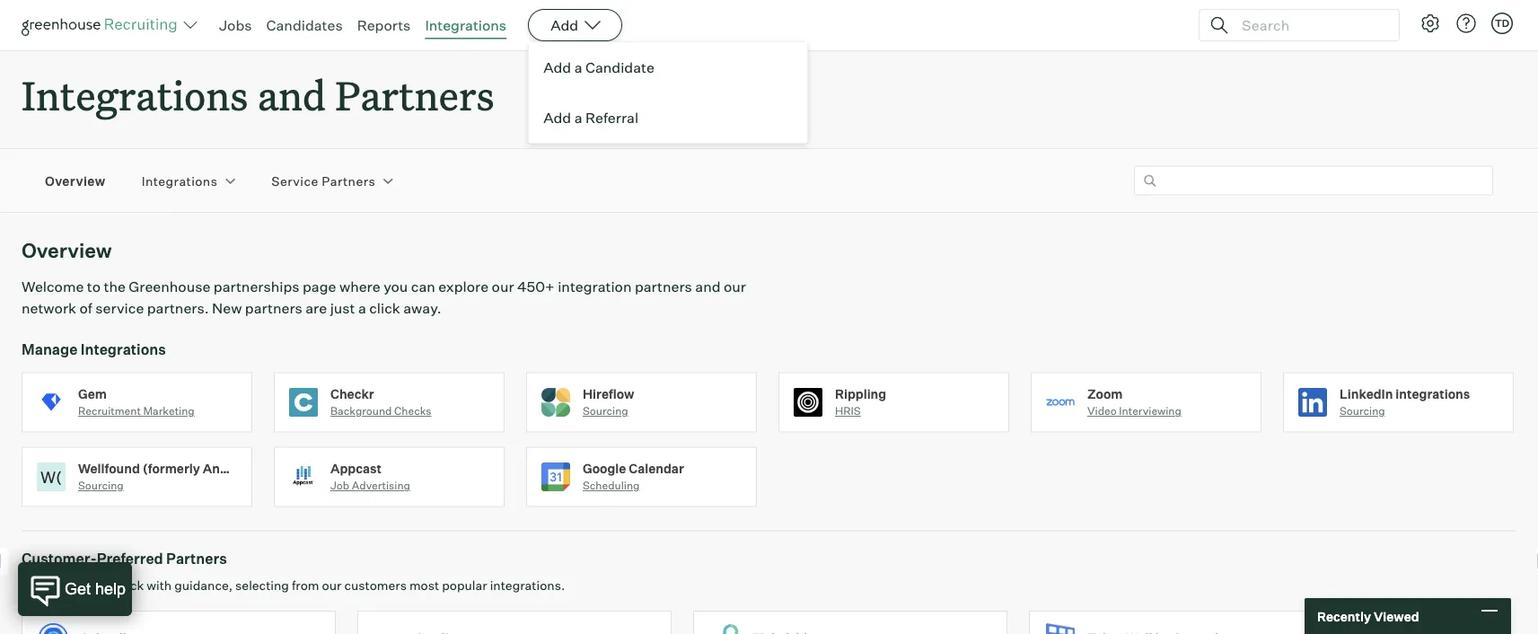 Task type: vqa. For each thing, say whether or not it's contained in the screenshot.
top Overview
yes



Task type: describe. For each thing, give the bounding box(es) containing it.
advertising
[[352, 479, 410, 492]]

450+
[[517, 278, 555, 296]]

integrations
[[1396, 386, 1471, 402]]

interviewing
[[1120, 404, 1182, 418]]

add for add a referral
[[544, 109, 572, 127]]

0 horizontal spatial our
[[322, 578, 342, 594]]

greenhouse
[[129, 278, 211, 296]]

0 vertical spatial overview
[[45, 173, 106, 189]]

partnerships
[[214, 278, 300, 296]]

new
[[212, 299, 242, 317]]

1 vertical spatial partners
[[322, 173, 376, 189]]

angellist
[[203, 461, 262, 476]]

video
[[1088, 404, 1117, 418]]

1 horizontal spatial our
[[492, 278, 514, 296]]

talent)
[[265, 461, 308, 476]]

add for add
[[551, 16, 579, 34]]

explore
[[439, 278, 489, 296]]

td button
[[1492, 13, 1514, 34]]

gem recruitment marketing
[[78, 386, 195, 418]]

rippling
[[835, 386, 887, 402]]

with
[[147, 578, 172, 594]]

add a candidate
[[544, 58, 655, 76]]

Search text field
[[1238, 12, 1383, 38]]

add a referral link
[[529, 93, 808, 143]]

background
[[331, 404, 392, 418]]

appcast job advertising
[[331, 461, 410, 492]]

add a referral
[[544, 109, 639, 127]]

wellfound (formerly angellist talent) sourcing
[[78, 461, 308, 492]]

can
[[411, 278, 435, 296]]

build your tech stack with guidance, selecting from our customers most popular integrations.
[[22, 578, 565, 594]]

click
[[369, 299, 400, 317]]

partners for integrations and partners
[[335, 68, 495, 121]]

most
[[410, 578, 439, 594]]

customers
[[344, 578, 407, 594]]

from
[[292, 578, 319, 594]]

linkedin integrations sourcing
[[1340, 386, 1471, 418]]

popular
[[442, 578, 487, 594]]

where
[[339, 278, 381, 296]]

checkr
[[331, 386, 374, 402]]

referral
[[586, 109, 639, 127]]

guidance,
[[174, 578, 233, 594]]

w(
[[40, 467, 62, 487]]

integration
[[558, 278, 632, 296]]

sourcing inside wellfound (formerly angellist talent) sourcing
[[78, 479, 124, 492]]

welcome to the greenhouse partnerships page where you can explore our 450+ integration partners and our network of service partners. new partners are just a click away.
[[22, 278, 747, 317]]

rippling hris
[[835, 386, 887, 418]]

the
[[104, 278, 126, 296]]

scheduling
[[583, 479, 640, 492]]

google
[[583, 461, 627, 476]]

service partners
[[272, 173, 376, 189]]

viewed
[[1374, 608, 1420, 624]]

reports
[[357, 16, 411, 34]]

calendar
[[629, 461, 684, 476]]

integrations.
[[490, 578, 565, 594]]

candidates
[[266, 16, 343, 34]]

sourcing inside "hireflow sourcing"
[[583, 404, 629, 418]]

tech
[[83, 578, 109, 594]]

hris
[[835, 404, 861, 418]]

page
[[303, 278, 336, 296]]

network
[[22, 299, 76, 317]]

reports link
[[357, 16, 411, 34]]

wellfound
[[78, 461, 140, 476]]



Task type: locate. For each thing, give the bounding box(es) containing it.
linkedin
[[1340, 386, 1394, 402]]

add a candidate link
[[529, 42, 808, 93]]

to
[[87, 278, 101, 296]]

0 vertical spatial partners
[[335, 68, 495, 121]]

candidates link
[[266, 16, 343, 34]]

1 vertical spatial overview
[[22, 238, 112, 263]]

a left the candidate
[[575, 58, 583, 76]]

sourcing down wellfound
[[78, 479, 124, 492]]

partners down reports
[[335, 68, 495, 121]]

google calendar scheduling
[[583, 461, 684, 492]]

partners right service at top left
[[322, 173, 376, 189]]

checks
[[394, 404, 432, 418]]

add down add popup button
[[544, 58, 572, 76]]

td
[[1496, 17, 1510, 29]]

0 vertical spatial partners
[[635, 278, 693, 296]]

a inside welcome to the greenhouse partnerships page where you can explore our 450+ integration partners and our network of service partners. new partners are just a click away.
[[358, 299, 366, 317]]

2 horizontal spatial sourcing
[[1340, 404, 1386, 418]]

integrations
[[425, 16, 507, 34], [22, 68, 248, 121], [142, 173, 218, 189], [81, 340, 166, 358]]

1 horizontal spatial sourcing
[[583, 404, 629, 418]]

1 horizontal spatial integrations link
[[425, 16, 507, 34]]

None text field
[[1135, 166, 1494, 196]]

add up add a candidate at the left top of page
[[551, 16, 579, 34]]

recruitment
[[78, 404, 141, 418]]

2 horizontal spatial our
[[724, 278, 747, 296]]

greenhouse recruiting image
[[22, 14, 183, 36]]

add for add a candidate
[[544, 58, 572, 76]]

jobs
[[219, 16, 252, 34]]

and inside welcome to the greenhouse partnerships page where you can explore our 450+ integration partners and our network of service partners. new partners are just a click away.
[[696, 278, 721, 296]]

partners
[[635, 278, 693, 296], [245, 299, 303, 317]]

(formerly
[[143, 461, 200, 476]]

1 horizontal spatial partners
[[635, 278, 693, 296]]

0 horizontal spatial sourcing
[[78, 479, 124, 492]]

1 vertical spatial and
[[696, 278, 721, 296]]

2 vertical spatial partners
[[166, 550, 227, 568]]

sourcing down linkedin
[[1340, 404, 1386, 418]]

integrations link
[[425, 16, 507, 34], [142, 172, 218, 190]]

partners up guidance,
[[166, 550, 227, 568]]

recently viewed
[[1318, 608, 1420, 624]]

gem
[[78, 386, 107, 402]]

preferred
[[97, 550, 163, 568]]

jobs link
[[219, 16, 252, 34]]

and
[[258, 68, 326, 121], [696, 278, 721, 296]]

recently
[[1318, 608, 1372, 624]]

hireflow
[[583, 386, 635, 402]]

stack
[[112, 578, 144, 594]]

1 vertical spatial a
[[575, 109, 583, 127]]

candidate
[[586, 58, 655, 76]]

0 vertical spatial add
[[551, 16, 579, 34]]

are
[[306, 299, 327, 317]]

service partners link
[[272, 172, 376, 190]]

0 horizontal spatial and
[[258, 68, 326, 121]]

a for candidate
[[575, 58, 583, 76]]

1 vertical spatial add
[[544, 58, 572, 76]]

of
[[79, 299, 92, 317]]

configure image
[[1420, 13, 1442, 34]]

hireflow sourcing
[[583, 386, 635, 418]]

a
[[575, 58, 583, 76], [575, 109, 583, 127], [358, 299, 366, 317]]

a for referral
[[575, 109, 583, 127]]

0 horizontal spatial partners
[[245, 299, 303, 317]]

0 vertical spatial a
[[575, 58, 583, 76]]

td menu
[[528, 41, 809, 144]]

checkr background checks
[[331, 386, 432, 418]]

0 horizontal spatial integrations link
[[142, 172, 218, 190]]

1 vertical spatial integrations link
[[142, 172, 218, 190]]

a right just at the left of page
[[358, 299, 366, 317]]

you
[[384, 278, 408, 296]]

manage
[[22, 340, 78, 358]]

sourcing down hireflow
[[583, 404, 629, 418]]

customer-
[[22, 550, 97, 568]]

our
[[492, 278, 514, 296], [724, 278, 747, 296], [322, 578, 342, 594]]

just
[[330, 299, 355, 317]]

sourcing inside linkedin integrations sourcing
[[1340, 404, 1386, 418]]

sourcing
[[583, 404, 629, 418], [1340, 404, 1386, 418], [78, 479, 124, 492]]

welcome
[[22, 278, 84, 296]]

add button
[[528, 9, 623, 41]]

0 vertical spatial integrations link
[[425, 16, 507, 34]]

td button
[[1489, 9, 1517, 38]]

marketing
[[143, 404, 195, 418]]

add
[[551, 16, 579, 34], [544, 58, 572, 76], [544, 109, 572, 127]]

partners.
[[147, 299, 209, 317]]

0 vertical spatial and
[[258, 68, 326, 121]]

integrations and partners
[[22, 68, 495, 121]]

2 vertical spatial add
[[544, 109, 572, 127]]

selecting
[[235, 578, 289, 594]]

customer-preferred partners
[[22, 550, 227, 568]]

overview
[[45, 173, 106, 189], [22, 238, 112, 263]]

away.
[[404, 299, 442, 317]]

2 vertical spatial a
[[358, 299, 366, 317]]

job
[[331, 479, 350, 492]]

manage integrations
[[22, 340, 166, 358]]

zoom video interviewing
[[1088, 386, 1182, 418]]

zoom
[[1088, 386, 1123, 402]]

service
[[95, 299, 144, 317]]

add inside popup button
[[551, 16, 579, 34]]

a left referral
[[575, 109, 583, 127]]

service
[[272, 173, 319, 189]]

partners right integration in the top of the page
[[635, 278, 693, 296]]

partners for customer-preferred partners
[[166, 550, 227, 568]]

overview link
[[45, 172, 106, 190]]

1 vertical spatial partners
[[245, 299, 303, 317]]

your
[[55, 578, 81, 594]]

add left referral
[[544, 109, 572, 127]]

partners down partnerships on the left top of the page
[[245, 299, 303, 317]]

build
[[22, 578, 52, 594]]

appcast
[[331, 461, 382, 476]]

partners
[[335, 68, 495, 121], [322, 173, 376, 189], [166, 550, 227, 568]]

1 horizontal spatial and
[[696, 278, 721, 296]]



